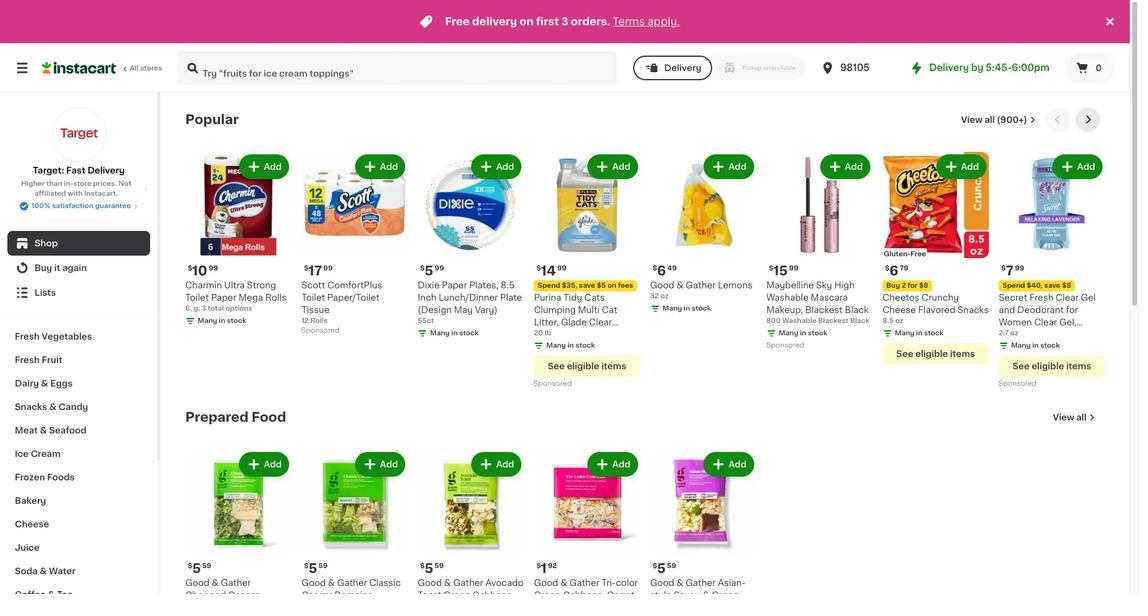 Task type: vqa. For each thing, say whether or not it's contained in the screenshot.
fourth 99 from the left
yes



Task type: locate. For each thing, give the bounding box(es) containing it.
0 horizontal spatial rolls
[[265, 294, 287, 302]]

stock down flavored
[[924, 330, 944, 337]]

& for good & gather tri-color green cabbage, carro
[[561, 579, 567, 588]]

2 horizontal spatial see eligible items
[[1013, 362, 1092, 371]]

1 horizontal spatial view
[[1053, 413, 1075, 422]]

99 for 15
[[789, 265, 799, 272]]

$ for good & gather tri-color green cabbage, carro
[[537, 563, 541, 570]]

eligible for 7
[[1032, 362, 1064, 371]]

prepared food
[[185, 411, 286, 424]]

1 99 from the left
[[209, 265, 218, 272]]

1 horizontal spatial snacks
[[958, 306, 989, 315]]

0 horizontal spatial see
[[548, 362, 565, 371]]

clear for 14
[[589, 318, 612, 327]]

0 vertical spatial on
[[520, 17, 534, 27]]

for
[[908, 282, 918, 289], [1066, 306, 1078, 315]]

cheese down cheetos at the right of page
[[883, 306, 916, 315]]

& for meat & seafood
[[40, 426, 47, 435]]

20
[[534, 330, 543, 337]]

meat
[[15, 426, 38, 435]]

many for 6
[[663, 305, 682, 312]]

g,
[[194, 305, 200, 312]]

shop link
[[7, 231, 150, 256]]

1 horizontal spatial 6
[[890, 265, 899, 278]]

1 vertical spatial on
[[608, 282, 617, 289]]

see down refreshing in the bottom of the page
[[1013, 362, 1030, 371]]

toilet up g,
[[185, 294, 209, 302]]

15
[[774, 265, 788, 278]]

glade
[[561, 318, 587, 327]]

(design
[[418, 306, 452, 315]]

0 horizontal spatial 6
[[657, 265, 666, 278]]

delivery for delivery by 5:45-6:00pm
[[929, 63, 969, 72]]

good for good & gather lemons 32 oz
[[650, 281, 675, 290]]

$ inside $ 14 99
[[537, 265, 541, 272]]

lemons
[[718, 281, 753, 290]]

0 horizontal spatial snacks
[[15, 403, 47, 412]]

many in stock down makeup, at right bottom
[[779, 330, 828, 337]]

stock
[[692, 305, 711, 312], [227, 318, 246, 324], [459, 330, 479, 337], [808, 330, 828, 337], [924, 330, 944, 337], [576, 342, 595, 349], [1041, 342, 1060, 349]]

100% satisfaction guarantee
[[32, 203, 131, 209]]

0 vertical spatial item carousel region
[[185, 108, 1105, 396]]

99 inside $ 7 99
[[1015, 265, 1025, 272]]

$ inside $ 5 99
[[420, 265, 425, 272]]

item carousel region containing prepared food
[[185, 405, 1105, 594]]

1 horizontal spatial see
[[897, 350, 914, 358]]

free left delivery
[[445, 17, 470, 27]]

good for good & gather tri-color green cabbage, carro
[[534, 579, 558, 588]]

0 horizontal spatial save
[[579, 282, 595, 289]]

1 vertical spatial buy
[[887, 282, 900, 289]]

many down good & gather lemons 32 oz
[[663, 305, 682, 312]]

$ 5 59 for good & gather asian- style savoy & gree
[[653, 562, 676, 575]]

2 horizontal spatial see
[[1013, 362, 1030, 371]]

$8 inside product group
[[1063, 282, 1072, 289]]

plates,
[[469, 281, 499, 290]]

1 vertical spatial 3
[[202, 305, 206, 312]]

delivery up prices.
[[88, 166, 125, 175]]

many for buy 2 for $8
[[895, 330, 915, 337]]

spend up the secret
[[1003, 282, 1025, 289]]

6:00pm
[[1012, 63, 1050, 72]]

$ inside $ 6 79
[[885, 265, 890, 272]]

99 inside $ 14 99
[[557, 265, 567, 272]]

see eligible items down flavored
[[897, 350, 975, 358]]

1 toilet from the left
[[185, 294, 209, 302]]

5 up caesar
[[309, 562, 317, 575]]

0 horizontal spatial toilet
[[185, 294, 209, 302]]

many in stock for buy 2 for $8
[[895, 330, 944, 337]]

see for 14
[[548, 362, 565, 371]]

higher
[[21, 180, 45, 187]]

strong
[[247, 281, 276, 290]]

$40,
[[1027, 282, 1043, 289]]

1 $8 from the left
[[919, 282, 929, 289]]

& inside 'good & gather chopped caesa'
[[212, 579, 219, 588]]

green
[[444, 591, 470, 594], [534, 591, 561, 594]]

& left eggs
[[41, 379, 48, 388]]

$ inside $ 1 92
[[537, 563, 541, 570]]

many in stock down refreshing in the bottom of the page
[[1011, 342, 1060, 349]]

1 horizontal spatial on
[[608, 282, 617, 289]]

target: fast delivery
[[33, 166, 125, 175]]

gather inside good & gather tri-color green cabbage, carro
[[570, 579, 600, 588]]

paper inside charmin ultra strong toilet paper mega rolls 6, g, 3 total options
[[211, 294, 236, 302]]

many in stock down total
[[198, 318, 246, 324]]

in down may
[[451, 330, 458, 337]]

2 vertical spatial fresh
[[15, 356, 40, 365]]

0 horizontal spatial spend
[[538, 282, 560, 289]]

oz inside cheetos crunchy cheese flavored snacks 8.5 oz
[[896, 318, 904, 324]]

1 item carousel region from the top
[[185, 108, 1105, 396]]

1 vertical spatial black
[[850, 318, 870, 324]]

see eligible items button down the lavender
[[999, 356, 1105, 377]]

view for view all (900+)
[[961, 116, 983, 124]]

toilet inside charmin ultra strong toilet paper mega rolls 6, g, 3 total options
[[185, 294, 209, 302]]

3 $ 5 59 from the left
[[420, 562, 444, 575]]

1 vertical spatial blackest
[[818, 318, 849, 324]]

good up toast
[[418, 579, 442, 588]]

1 horizontal spatial see eligible items button
[[883, 344, 989, 365]]

oz right 32 at the right of page
[[661, 293, 669, 300]]

good down $ 1 92
[[534, 579, 558, 588]]

1 horizontal spatial 8.5
[[883, 318, 894, 324]]

$ left 79
[[885, 265, 890, 272]]

buy 2 for $8
[[887, 282, 929, 289]]

1 horizontal spatial oz
[[896, 318, 904, 324]]

snacks left "and"
[[958, 306, 989, 315]]

1 horizontal spatial green
[[534, 591, 561, 594]]

& inside good & gather tri-color green cabbage, carro
[[561, 579, 567, 588]]

& for good & gather chopped caesa
[[212, 579, 219, 588]]

lists
[[35, 289, 56, 297]]

1 horizontal spatial eligible
[[916, 350, 948, 358]]

in
[[684, 305, 690, 312], [219, 318, 225, 324], [451, 330, 458, 337], [800, 330, 807, 337], [916, 330, 923, 337], [568, 342, 574, 349], [1033, 342, 1039, 349]]

5 for good & gather chopped caesa
[[192, 562, 201, 575]]

clear
[[1056, 294, 1079, 302], [589, 318, 612, 327], [1035, 318, 1057, 327]]

0 horizontal spatial free
[[445, 17, 470, 27]]

8.5 down cheetos at the right of page
[[883, 318, 894, 324]]

gather inside 'good & gather chopped caesa'
[[221, 579, 251, 588]]

spend for 14
[[538, 282, 560, 289]]

1 vertical spatial cheese
[[15, 520, 49, 529]]

$8 right 2
[[919, 282, 929, 289]]

clear down deodorant
[[1035, 318, 1057, 327]]

2 horizontal spatial delivery
[[929, 63, 969, 72]]

0 vertical spatial rolls
[[265, 294, 287, 302]]

2 horizontal spatial items
[[1067, 362, 1092, 371]]

$ inside $ 17 99
[[304, 265, 309, 272]]

$ up caesar
[[304, 563, 309, 570]]

8.5 up plate
[[501, 281, 515, 290]]

good up 32 at the right of page
[[650, 281, 675, 290]]

2 99 from the left
[[323, 265, 333, 272]]

$ 5 59 up style
[[653, 562, 676, 575]]

item carousel region
[[185, 108, 1105, 396], [185, 405, 1105, 594]]

6 for buy 2 for $8
[[890, 265, 899, 278]]

1 horizontal spatial 3
[[562, 17, 569, 27]]

buy left the it
[[35, 264, 52, 272]]

see eligible items button for 6
[[883, 344, 989, 365]]

good inside good & gather lemons 32 oz
[[650, 281, 675, 290]]

0 vertical spatial all
[[985, 116, 995, 124]]

1 horizontal spatial free
[[911, 251, 926, 258]]

$ for good & gather lemons
[[653, 265, 657, 272]]

1 vertical spatial rolls
[[310, 318, 328, 324]]

paper inside dixie paper plates, 8.5 inch lunch/dinner plate (design may vary) 55ct
[[442, 281, 467, 290]]

sponsored badge image down refreshing in the bottom of the page
[[999, 380, 1036, 388]]

2 item carousel region from the top
[[185, 405, 1105, 594]]

seafood
[[49, 426, 87, 435]]

see eligible items down the glade
[[548, 362, 627, 371]]

items down flavored
[[950, 350, 975, 358]]

0 vertical spatial buy
[[35, 264, 52, 272]]

product group
[[185, 152, 292, 329], [302, 152, 408, 337], [418, 152, 524, 341], [534, 152, 640, 391], [650, 152, 757, 316], [767, 152, 873, 352], [883, 152, 989, 365], [999, 152, 1105, 391], [185, 450, 292, 594], [302, 450, 408, 594], [418, 450, 524, 594], [534, 450, 640, 594], [650, 450, 757, 594]]

0 horizontal spatial items
[[602, 362, 627, 371]]

$ 5 59
[[188, 562, 211, 575], [304, 562, 328, 575], [420, 562, 444, 575], [653, 562, 676, 575]]

0 horizontal spatial on
[[520, 17, 534, 27]]

cat
[[602, 306, 618, 315]]

fresh vegetables link
[[7, 325, 150, 348]]

vegetables
[[42, 332, 92, 341]]

1 vertical spatial all
[[1077, 413, 1087, 422]]

1 horizontal spatial cheese
[[883, 306, 916, 315]]

green inside good & gather avocado toast green cabbage
[[444, 591, 470, 594]]

$ inside '$ 10 99'
[[188, 265, 192, 272]]

3 inside 'limited time offer' region
[[562, 17, 569, 27]]

$ for spend $40, save $8
[[1002, 265, 1006, 272]]

$ 5 59 up toast
[[420, 562, 444, 575]]

2 6 from the left
[[890, 265, 899, 278]]

eligible for 14
[[567, 362, 600, 371]]

49
[[668, 265, 677, 272]]

5 99 from the left
[[789, 265, 799, 272]]

toilet
[[185, 294, 209, 302], [302, 294, 325, 302]]

many in stock for spend $40, save $8
[[1011, 342, 1060, 349]]

None search field
[[177, 51, 617, 85]]

all
[[985, 116, 995, 124], [1077, 413, 1087, 422]]

1 horizontal spatial paper
[[442, 281, 467, 290]]

$ up style
[[653, 563, 657, 570]]

0 horizontal spatial cheese
[[15, 520, 49, 529]]

2 vertical spatial oz
[[1011, 330, 1019, 337]]

tri-
[[602, 579, 616, 588]]

$ left 49
[[653, 265, 657, 272]]

in for 6
[[684, 305, 690, 312]]

20 lb
[[534, 330, 551, 337]]

5:45-
[[986, 63, 1012, 72]]

1 horizontal spatial delivery
[[664, 64, 702, 72]]

1 green from the left
[[444, 591, 470, 594]]

many in stock for 10
[[198, 318, 246, 324]]

59 up caesar
[[318, 563, 328, 570]]

& down 49
[[677, 281, 684, 290]]

see eligible items for 7
[[1013, 362, 1092, 371]]

99 inside $ 15 99
[[789, 265, 799, 272]]

1 save from the left
[[579, 282, 595, 289]]

items
[[950, 350, 975, 358], [602, 362, 627, 371], [1067, 362, 1092, 371]]

& up cabbage,
[[561, 579, 567, 588]]

0 vertical spatial view
[[961, 116, 983, 124]]

good up style
[[650, 579, 675, 588]]

see down the springs
[[548, 362, 565, 371]]

2 $ 5 59 from the left
[[304, 562, 328, 575]]

$ 5 59 for good & gather avocado toast green cabbage
[[420, 562, 444, 575]]

6 left 79
[[890, 265, 899, 278]]

stock for 15
[[808, 330, 828, 337]]

0 horizontal spatial all
[[985, 116, 995, 124]]

sponsored badge image down the springs
[[534, 380, 571, 388]]

oz inside good & gather lemons 32 oz
[[661, 293, 669, 300]]

99 for 10
[[209, 265, 218, 272]]

3
[[562, 17, 569, 27], [202, 305, 206, 312]]

59
[[202, 563, 211, 570], [318, 563, 328, 570], [435, 563, 444, 570], [667, 563, 676, 570]]

$ 15 99
[[769, 265, 799, 278]]

1 6 from the left
[[657, 265, 666, 278]]

1 horizontal spatial see eligible items
[[897, 350, 975, 358]]

on right $5
[[608, 282, 617, 289]]

rolls inside scott comfortplus toilet paper/toilet tissue 12 rolls
[[310, 318, 328, 324]]

0 vertical spatial oz
[[661, 293, 669, 300]]

items down the lavender
[[1067, 362, 1092, 371]]

chopped
[[185, 591, 226, 594]]

& left avocado
[[444, 579, 451, 588]]

delivery left by
[[929, 63, 969, 72]]

0 horizontal spatial paper
[[211, 294, 236, 302]]

fresh for fresh vegetables
[[15, 332, 40, 341]]

ice
[[15, 450, 29, 458]]

1 spend from the left
[[538, 282, 560, 289]]

59 for good & gather avocado toast green cabbage
[[435, 563, 444, 570]]

1 vertical spatial item carousel region
[[185, 405, 1105, 594]]

$ 5 59 for good & gather classic caesar romain
[[304, 562, 328, 575]]

0
[[1096, 64, 1102, 72]]

0 vertical spatial 3
[[562, 17, 569, 27]]

$ up the chopped
[[188, 563, 192, 570]]

delivery down apply.
[[664, 64, 702, 72]]

terms
[[613, 17, 645, 27]]

1 vertical spatial washable
[[783, 318, 817, 324]]

free inside item carousel region
[[911, 251, 926, 258]]

100%
[[32, 203, 50, 209]]

$ up dixie
[[420, 265, 425, 272]]

stock down good & gather lemons 32 oz
[[692, 305, 711, 312]]

5 up dixie
[[425, 265, 434, 278]]

soda & water
[[15, 567, 75, 576]]

snacks & candy link
[[7, 395, 150, 419]]

color
[[616, 579, 638, 588]]

1 horizontal spatial spend
[[1003, 282, 1025, 289]]

rolls for 12
[[310, 318, 328, 324]]

fresh inside fresh vegetables link
[[15, 332, 40, 341]]

product group containing 14
[[534, 152, 640, 391]]

& up savoy
[[677, 579, 684, 588]]

in down good & gather lemons 32 oz
[[684, 305, 690, 312]]

save up cats
[[579, 282, 595, 289]]

many in stock for spend $35, save $5 on fees
[[546, 342, 595, 349]]

many in stock down may
[[430, 330, 479, 337]]

fresh up dairy
[[15, 356, 40, 365]]

fresh inside fresh fruit link
[[15, 356, 40, 365]]

1 vertical spatial fresh
[[15, 332, 40, 341]]

see eligible items button
[[883, 344, 989, 365], [534, 356, 640, 377], [999, 356, 1105, 377]]

paper up total
[[211, 294, 236, 302]]

toilet inside scott comfortplus toilet paper/toilet tissue 12 rolls
[[302, 294, 325, 302]]

99 right 7
[[1015, 265, 1025, 272]]

0 vertical spatial for
[[908, 282, 918, 289]]

1 vertical spatial oz
[[896, 318, 904, 324]]

0 vertical spatial paper
[[442, 281, 467, 290]]

see for 7
[[1013, 362, 1030, 371]]

cheetos
[[883, 294, 920, 302]]

0 vertical spatial free
[[445, 17, 470, 27]]

in for 10
[[219, 318, 225, 324]]

many in stock down the springs
[[546, 342, 595, 349]]

0 vertical spatial snacks
[[958, 306, 989, 315]]

0 horizontal spatial view
[[961, 116, 983, 124]]

see eligible items down the lavender
[[1013, 362, 1092, 371]]

2 59 from the left
[[318, 563, 328, 570]]

& up the chopped
[[212, 579, 219, 588]]

buy left 2
[[887, 282, 900, 289]]

2 horizontal spatial see eligible items button
[[999, 356, 1105, 377]]

1 horizontal spatial $8
[[1063, 282, 1072, 289]]

good inside good & gather asian- style savoy & gree
[[650, 579, 675, 588]]

0 vertical spatial 8.5
[[501, 281, 515, 290]]

99 inside '$ 10 99'
[[209, 265, 218, 272]]

0 horizontal spatial buy
[[35, 264, 52, 272]]

in down flavored
[[916, 330, 923, 337]]

charmin
[[185, 281, 222, 290]]

comfortplus
[[327, 281, 382, 290]]

see eligible items for 14
[[548, 362, 627, 371]]

frozen
[[15, 473, 45, 482]]

rolls inside charmin ultra strong toilet paper mega rolls 6, g, 3 total options
[[265, 294, 287, 302]]

$ up the secret
[[1002, 265, 1006, 272]]

2 green from the left
[[534, 591, 561, 594]]

refreshing
[[999, 331, 1046, 339]]

black
[[845, 306, 869, 315], [850, 318, 870, 324]]

instacart.
[[84, 190, 118, 197]]

& inside the good & gather classic caesar romain
[[328, 579, 335, 588]]

2 spend from the left
[[1003, 282, 1025, 289]]

for right 2
[[908, 282, 918, 289]]

8.5
[[501, 281, 515, 290], [883, 318, 894, 324]]

gather up savoy
[[686, 579, 716, 588]]

see
[[897, 350, 914, 358], [548, 362, 565, 371], [1013, 362, 1030, 371]]

items for 14
[[602, 362, 627, 371]]

0 horizontal spatial 3
[[202, 305, 206, 312]]

1 vertical spatial paper
[[211, 294, 236, 302]]

fresh for fresh fruit
[[15, 356, 40, 365]]

3 59 from the left
[[435, 563, 444, 570]]

stock down maybelline sky high washable mascara makeup, blackest black 800 washable blackest black
[[808, 330, 828, 337]]

3 99 from the left
[[435, 265, 444, 272]]

2 horizontal spatial eligible
[[1032, 362, 1064, 371]]

for up gel,
[[1066, 306, 1078, 315]]

clear inside purina tidy cats clumping multi cat litter, glade clear springs
[[589, 318, 612, 327]]

gluten-free
[[884, 251, 926, 258]]

product group containing 7
[[999, 152, 1105, 391]]

many down refreshing in the bottom of the page
[[1011, 342, 1031, 349]]

many down cheetos at the right of page
[[895, 330, 915, 337]]

$ 5 99
[[420, 265, 444, 278]]

good inside good & gather tri-color green cabbage, carro
[[534, 579, 558, 588]]

gather inside good & gather avocado toast green cabbage
[[453, 579, 483, 588]]

1 horizontal spatial all
[[1077, 413, 1087, 422]]

1 $ 5 59 from the left
[[188, 562, 211, 575]]

in down total
[[219, 318, 225, 324]]

juice
[[15, 544, 40, 552]]

gather inside good & gather asian- style savoy & gree
[[686, 579, 716, 588]]

2 save from the left
[[1045, 282, 1061, 289]]

good inside the good & gather classic caesar romain
[[302, 579, 326, 588]]

buy for buy it again
[[35, 264, 52, 272]]

$ left 92
[[537, 563, 541, 570]]

water
[[49, 567, 75, 576]]

stock for spend $35, save $5 on fees
[[576, 342, 595, 349]]

oz down cheetos at the right of page
[[896, 318, 904, 324]]

in-
[[64, 180, 73, 187]]

$ inside $ 7 99
[[1002, 265, 1006, 272]]

2 $8 from the left
[[1063, 282, 1072, 289]]

meat & seafood
[[15, 426, 87, 435]]

$ 5 59 up caesar
[[304, 562, 328, 575]]

charmin ultra strong toilet paper mega rolls 6, g, 3 total options
[[185, 281, 287, 312]]

0 horizontal spatial 8.5
[[501, 281, 515, 290]]

1 horizontal spatial rolls
[[310, 318, 328, 324]]

options
[[226, 305, 252, 312]]

0 horizontal spatial see eligible items button
[[534, 356, 640, 377]]

1 vertical spatial free
[[911, 251, 926, 258]]

frozen foods link
[[7, 466, 150, 489]]

$8 for 7
[[1063, 282, 1072, 289]]

stock for buy 2 for $8
[[924, 330, 944, 337]]

fresh up the fresh fruit
[[15, 332, 40, 341]]

2 toilet from the left
[[302, 294, 325, 302]]

orders.
[[571, 17, 610, 27]]

0 horizontal spatial oz
[[661, 293, 669, 300]]

6 99 from the left
[[1015, 265, 1025, 272]]

1 horizontal spatial toilet
[[302, 294, 325, 302]]

99 inside $ 17 99
[[323, 265, 333, 272]]

multi
[[578, 306, 600, 315]]

4 59 from the left
[[667, 563, 676, 570]]

see eligible items
[[897, 350, 975, 358], [548, 362, 627, 371], [1013, 362, 1092, 371]]

in down refreshing in the bottom of the page
[[1033, 342, 1039, 349]]

many in stock for 5
[[430, 330, 479, 337]]

& right meat
[[40, 426, 47, 435]]

& left candy
[[49, 403, 56, 412]]

4 $ 5 59 from the left
[[653, 562, 676, 575]]

save for 7
[[1045, 282, 1061, 289]]

delivery inside button
[[664, 64, 702, 72]]

product group containing 17
[[302, 152, 408, 337]]

item carousel region containing popular
[[185, 108, 1105, 396]]

stock down may
[[459, 330, 479, 337]]

paper
[[442, 281, 467, 290], [211, 294, 236, 302]]

1 vertical spatial for
[[1066, 306, 1078, 315]]

save
[[579, 282, 595, 289], [1045, 282, 1061, 289]]

add button
[[240, 156, 288, 178], [357, 156, 404, 178], [473, 156, 521, 178], [589, 156, 637, 178], [705, 156, 753, 178], [822, 156, 869, 178], [938, 156, 985, 178], [1054, 156, 1102, 178], [240, 454, 288, 476], [357, 454, 404, 476], [473, 454, 521, 476], [589, 454, 637, 476], [705, 454, 753, 476]]

$ up toast
[[420, 563, 425, 570]]

0 horizontal spatial eligible
[[567, 362, 600, 371]]

$ 1 92
[[537, 562, 557, 575]]

stock for 5
[[459, 330, 479, 337]]

see eligible items button for 7
[[999, 356, 1105, 377]]

0 horizontal spatial green
[[444, 591, 470, 594]]

green inside good & gather tri-color green cabbage, carro
[[534, 591, 561, 594]]

gather inside good & gather lemons 32 oz
[[686, 281, 716, 290]]

1 59 from the left
[[202, 563, 211, 570]]

avocado
[[486, 579, 524, 588]]

good inside 'good & gather chopped caesa'
[[185, 579, 210, 588]]

$ inside $ 6 49
[[653, 265, 657, 272]]

& right soda
[[40, 567, 47, 576]]

delivery by 5:45-6:00pm
[[929, 63, 1050, 72]]

99 for 5
[[435, 265, 444, 272]]

fresh
[[1030, 294, 1054, 302], [15, 332, 40, 341], [15, 356, 40, 365]]

$ 5 59 up the chopped
[[188, 562, 211, 575]]

0 vertical spatial cheese
[[883, 306, 916, 315]]

view all (900+)
[[961, 116, 1028, 124]]

gather inside the good & gather classic caesar romain
[[337, 579, 367, 588]]

free delivery on first 3 orders. terms apply.
[[445, 17, 680, 27]]

gather up cabbage,
[[570, 579, 600, 588]]

6 left 49
[[657, 265, 666, 278]]

8.5 inside dixie paper plates, 8.5 inch lunch/dinner plate (design may vary) 55ct
[[501, 281, 515, 290]]

oz right 2.7
[[1011, 330, 1019, 337]]

1 horizontal spatial buy
[[887, 282, 900, 289]]

1 horizontal spatial for
[[1066, 306, 1078, 315]]

delivery
[[929, 63, 969, 72], [664, 64, 702, 72], [88, 166, 125, 175]]

save right $40, at the top right
[[1045, 282, 1061, 289]]

$ for charmin ultra strong toilet paper mega rolls
[[188, 265, 192, 272]]

5 up style
[[657, 562, 666, 575]]

0 vertical spatial fresh
[[1030, 294, 1054, 302]]

$ for good & gather classic caesar romain
[[304, 563, 309, 570]]

many for 5
[[430, 330, 450, 337]]

many in stock down flavored
[[895, 330, 944, 337]]

1 vertical spatial 8.5
[[883, 318, 894, 324]]

eligible down the lavender
[[1032, 362, 1064, 371]]

lists link
[[7, 281, 150, 305]]

gather for tri-
[[570, 579, 600, 588]]

toilet down scott
[[302, 294, 325, 302]]

good inside good & gather avocado toast green cabbage
[[418, 579, 442, 588]]

$ for maybelline sky high washable mascara makeup, blackest black
[[769, 265, 774, 272]]

sponsored badge image
[[302, 327, 339, 334], [767, 342, 804, 349], [534, 380, 571, 388], [999, 380, 1036, 388]]

$ for spend $35, save $5 on fees
[[537, 265, 541, 272]]

many down total
[[198, 318, 217, 324]]

mascara
[[811, 294, 848, 302]]

0 horizontal spatial see eligible items
[[548, 362, 627, 371]]

$ for good & gather chopped caesa
[[188, 563, 192, 570]]

rolls down tissue
[[310, 318, 328, 324]]

$ inside $ 15 99
[[769, 265, 774, 272]]

green for 5
[[444, 591, 470, 594]]

cheese link
[[7, 513, 150, 536]]

4 99 from the left
[[557, 265, 567, 272]]

0 horizontal spatial $8
[[919, 282, 929, 289]]

& inside good & gather avocado toast green cabbage
[[444, 579, 451, 588]]

1 horizontal spatial items
[[950, 350, 975, 358]]

& inside good & gather lemons 32 oz
[[677, 281, 684, 290]]

eligible
[[916, 350, 948, 358], [567, 362, 600, 371], [1032, 362, 1064, 371]]

1 vertical spatial view
[[1053, 413, 1075, 422]]

59 up toast
[[435, 563, 444, 570]]

in down makeup, at right bottom
[[800, 330, 807, 337]]

0 vertical spatial black
[[845, 306, 869, 315]]

spend up purina
[[538, 282, 560, 289]]

buy it again
[[35, 264, 87, 272]]

$ up purina
[[537, 265, 541, 272]]

rolls down strong at the left of page
[[265, 294, 287, 302]]

& for snacks & candy
[[49, 403, 56, 412]]

99 inside $ 5 99
[[435, 265, 444, 272]]

1 horizontal spatial save
[[1045, 282, 1061, 289]]

many down the 800
[[779, 330, 799, 337]]



Task type: describe. For each thing, give the bounding box(es) containing it.
view all
[[1053, 413, 1087, 422]]

crunchy
[[922, 294, 959, 302]]

savoy
[[674, 591, 701, 594]]

ice cream link
[[7, 442, 150, 466]]

scott comfortplus toilet paper/toilet tissue 12 rolls
[[302, 281, 382, 324]]

springs
[[534, 331, 567, 339]]

fresh inside secret fresh clear gel and deodorant for women clear gel, refreshing lavender
[[1030, 294, 1054, 302]]

tissue
[[302, 306, 330, 315]]

2 horizontal spatial oz
[[1011, 330, 1019, 337]]

mega
[[239, 294, 263, 302]]

cheese inside cheetos crunchy cheese flavored snacks 8.5 oz
[[883, 306, 916, 315]]

59 for good & gather chopped caesa
[[202, 563, 211, 570]]

6 for good & gather lemons
[[657, 265, 666, 278]]

prices.
[[93, 180, 117, 187]]

all stores link
[[42, 51, 163, 85]]

in for spend $35, save $5 on fees
[[568, 342, 574, 349]]

in for spend $40, save $8
[[1033, 342, 1039, 349]]

& for dairy & eggs
[[41, 379, 48, 388]]

gather for avocado
[[453, 579, 483, 588]]

$ 14 99
[[537, 265, 567, 278]]

all for view all (900+)
[[985, 116, 995, 124]]

17
[[309, 265, 322, 278]]

all for view all
[[1077, 413, 1087, 422]]

soda & water link
[[7, 560, 150, 583]]

0 vertical spatial blackest
[[806, 306, 843, 315]]

makeup,
[[767, 306, 803, 315]]

$ for scott comfortplus toilet paper/toilet tissue
[[304, 265, 309, 272]]

view all link
[[1053, 412, 1096, 424]]

99 for 7
[[1015, 265, 1025, 272]]

target: fast delivery link
[[33, 108, 125, 177]]

shop
[[35, 239, 58, 248]]

& for good & gather asian- style savoy & gree
[[677, 579, 684, 588]]

many for 10
[[198, 318, 217, 324]]

store
[[73, 180, 91, 187]]

eligible for 6
[[916, 350, 948, 358]]

gather for asian-
[[686, 579, 716, 588]]

dixie paper plates, 8.5 inch lunch/dinner plate (design may vary) 55ct
[[418, 281, 522, 324]]

plate
[[500, 294, 522, 302]]

items for 6
[[950, 350, 975, 358]]

caesar
[[302, 591, 332, 594]]

see eligible items for 6
[[897, 350, 975, 358]]

instacart logo image
[[42, 61, 116, 75]]

on inside 'limited time offer' region
[[520, 17, 534, 27]]

$ for good & gather asian- style savoy & gree
[[653, 563, 657, 570]]

delivery
[[472, 17, 517, 27]]

& for good & gather classic caesar romain
[[328, 579, 335, 588]]

purina
[[534, 294, 561, 302]]

food
[[252, 411, 286, 424]]

$ for good & gather avocado toast green cabbage
[[420, 563, 425, 570]]

items for 7
[[1067, 362, 1092, 371]]

clear for 7
[[1035, 318, 1057, 327]]

$ for dixie paper plates, 8.5 inch lunch/dinner plate (design may vary)
[[420, 265, 425, 272]]

many for spend $40, save $8
[[1011, 342, 1031, 349]]

ultra
[[224, 281, 245, 290]]

total
[[208, 305, 224, 312]]

& for good & gather lemons 32 oz
[[677, 281, 684, 290]]

in for 5
[[451, 330, 458, 337]]

snacks inside cheetos crunchy cheese flavored snacks 8.5 oz
[[958, 306, 989, 315]]

$ 17 99
[[304, 265, 333, 278]]

(900+)
[[997, 116, 1028, 124]]

many for spend $35, save $5 on fees
[[546, 342, 566, 349]]

ice cream
[[15, 450, 61, 458]]

fresh fruit
[[15, 356, 62, 365]]

many in stock for 15
[[779, 330, 828, 337]]

fruit
[[42, 356, 62, 365]]

spend for 7
[[1003, 282, 1025, 289]]

& for soda & water
[[40, 567, 47, 576]]

may
[[454, 306, 473, 315]]

good for good & gather classic caesar romain
[[302, 579, 326, 588]]

0 horizontal spatial for
[[908, 282, 918, 289]]

gather for chopped
[[221, 579, 251, 588]]

sponsored badge image down the 800
[[767, 342, 804, 349]]

$ 10 99
[[188, 265, 218, 278]]

5 for good & gather asian- style savoy & gree
[[657, 562, 666, 575]]

maybelline sky high washable mascara makeup, blackest black 800 washable blackest black
[[767, 281, 870, 324]]

style
[[650, 591, 672, 594]]

in for buy 2 for $8
[[916, 330, 923, 337]]

high
[[835, 281, 855, 290]]

$5
[[597, 282, 606, 289]]

99 for 17
[[323, 265, 333, 272]]

limited time offer region
[[0, 0, 1103, 43]]

toast
[[418, 591, 442, 594]]

all
[[130, 65, 139, 72]]

see eligible items button for 14
[[534, 356, 640, 377]]

spend $35, save $5 on fees
[[538, 282, 633, 289]]

on inside product group
[[608, 282, 617, 289]]

5 for good & gather classic caesar romain
[[309, 562, 317, 575]]

see for 6
[[897, 350, 914, 358]]

product group containing 1
[[534, 450, 640, 594]]

$ for buy 2 for $8
[[885, 265, 890, 272]]

0 button
[[1065, 53, 1115, 83]]

purina tidy cats clumping multi cat litter, glade clear springs
[[534, 294, 618, 339]]

59 for good & gather classic caesar romain
[[318, 563, 328, 570]]

stock for 6
[[692, 305, 711, 312]]

Search field
[[178, 52, 616, 84]]

$ 5 59 for good & gather chopped caesa
[[188, 562, 211, 575]]

2.7 oz
[[999, 330, 1019, 337]]

terms apply. link
[[613, 17, 680, 27]]

target: fast delivery logo image
[[52, 108, 106, 162]]

fresh fruit link
[[7, 348, 150, 372]]

good for good & gather avocado toast green cabbage
[[418, 579, 442, 588]]

meat & seafood link
[[7, 419, 150, 442]]

$8 for 6
[[919, 282, 929, 289]]

secret
[[999, 294, 1028, 302]]

asian-
[[718, 579, 746, 588]]

3 inside charmin ultra strong toilet paper mega rolls 6, g, 3 total options
[[202, 305, 206, 312]]

good for good & gather asian- style savoy & gree
[[650, 579, 675, 588]]

good & gather asian- style savoy & gree
[[650, 579, 753, 594]]

guarantee
[[95, 203, 131, 209]]

flavored
[[919, 306, 956, 315]]

0 vertical spatial washable
[[767, 294, 809, 302]]

fresh vegetables
[[15, 332, 92, 341]]

women
[[999, 318, 1032, 327]]

98105 button
[[821, 51, 895, 85]]

gather for classic
[[337, 579, 367, 588]]

again
[[62, 264, 87, 272]]

target:
[[33, 166, 64, 175]]

8.5 inside cheetos crunchy cheese flavored snacks 8.5 oz
[[883, 318, 894, 324]]

for inside secret fresh clear gel and deodorant for women clear gel, refreshing lavender
[[1066, 306, 1078, 315]]

clear left gel at right
[[1056, 294, 1079, 302]]

all stores
[[130, 65, 162, 72]]

stock for spend $40, save $8
[[1041, 342, 1060, 349]]

view for view all
[[1053, 413, 1075, 422]]

$ 6 79
[[885, 265, 909, 278]]

tidy
[[564, 294, 582, 302]]

stock for 10
[[227, 318, 246, 324]]

good for good & gather chopped caesa
[[185, 579, 210, 588]]

5 for dixie paper plates, 8.5 inch lunch/dinner plate (design may vary)
[[425, 265, 434, 278]]

5 for good & gather avocado toast green cabbage
[[425, 562, 434, 575]]

$35,
[[562, 282, 578, 289]]

free inside 'limited time offer' region
[[445, 17, 470, 27]]

dairy & eggs
[[15, 379, 73, 388]]

0 horizontal spatial delivery
[[88, 166, 125, 175]]

sponsored badge image down 12
[[302, 327, 339, 334]]

& right savoy
[[703, 591, 710, 594]]

secret fresh clear gel and deodorant for women clear gel, refreshing lavender
[[999, 294, 1096, 339]]

product group containing 10
[[185, 152, 292, 329]]

98105
[[840, 63, 870, 72]]

rolls for mega
[[265, 294, 287, 302]]

cream
[[31, 450, 61, 458]]

save for 14
[[579, 282, 595, 289]]

buy for buy 2 for $8
[[887, 282, 900, 289]]

59 for good & gather asian- style savoy & gree
[[667, 563, 676, 570]]

delivery for delivery
[[664, 64, 702, 72]]

inch
[[418, 294, 437, 302]]

higher than in-store prices. not affiliated with instacart.
[[21, 180, 131, 197]]

$ 6 49
[[653, 265, 677, 278]]

in for 15
[[800, 330, 807, 337]]

it
[[54, 264, 60, 272]]

by
[[971, 63, 984, 72]]

and
[[999, 306, 1015, 315]]

foods
[[47, 473, 75, 482]]

79
[[900, 265, 909, 272]]

& for good & gather avocado toast green cabbage
[[444, 579, 451, 588]]

product group containing 15
[[767, 152, 873, 352]]

1 vertical spatial snacks
[[15, 403, 47, 412]]

many in stock for 6
[[663, 305, 711, 312]]

service type group
[[634, 56, 806, 80]]

snacks & candy
[[15, 403, 88, 412]]

many for 15
[[779, 330, 799, 337]]

prepared food link
[[185, 410, 286, 425]]

cheetos crunchy cheese flavored snacks 8.5 oz
[[883, 294, 989, 324]]

bakery link
[[7, 489, 150, 513]]

than
[[46, 180, 62, 187]]

green for 1
[[534, 591, 561, 594]]

popular
[[185, 113, 239, 126]]

delivery button
[[634, 56, 713, 80]]

cheese inside "link"
[[15, 520, 49, 529]]



